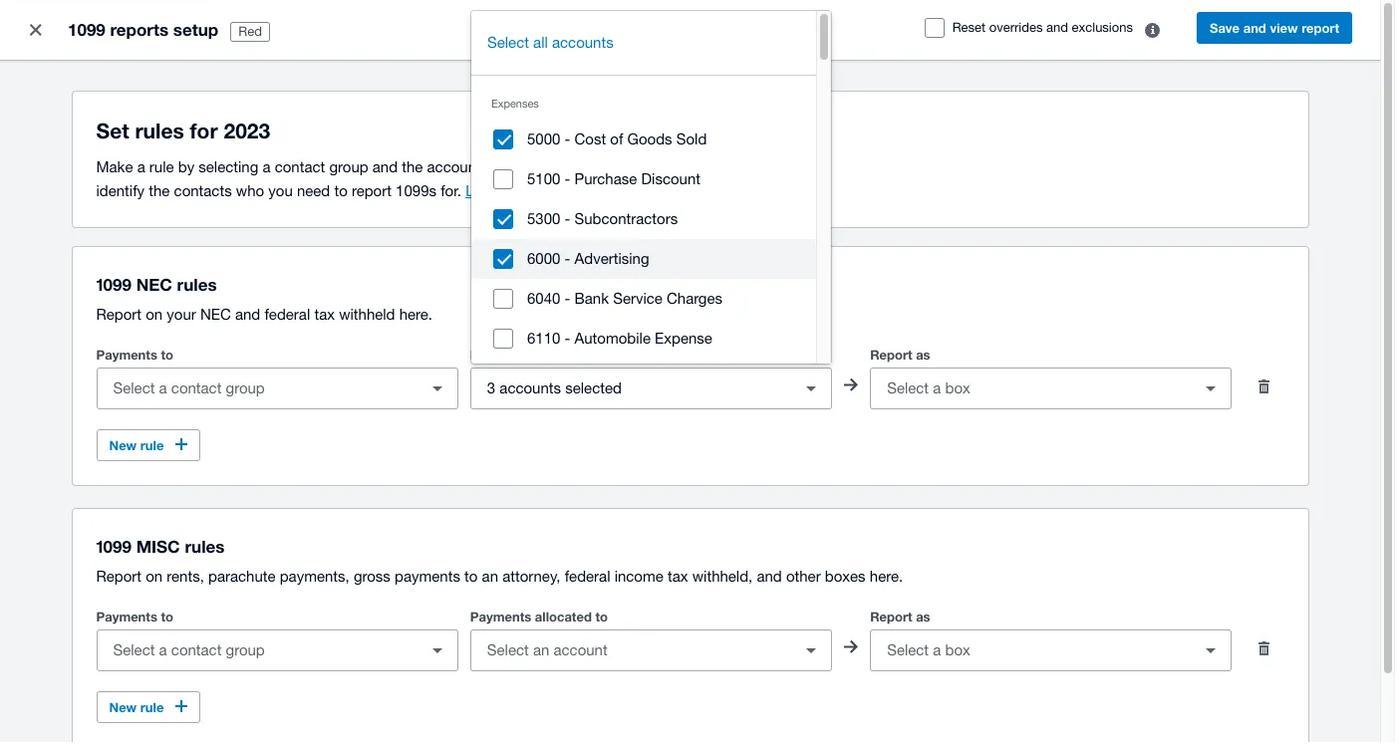 Task type: vqa. For each thing, say whether or not it's contained in the screenshot.
the Attach files POPUP BUTTON on the bottom left of page
no



Task type: describe. For each thing, give the bounding box(es) containing it.
payment
[[604, 158, 662, 175]]

select all accounts button
[[471, 23, 816, 63]]

by
[[178, 158, 194, 175]]

payments for 1099 nec rules payments to "field"
[[96, 347, 157, 363]]

5000 - cost of goods sold button
[[471, 120, 816, 159]]

1099 nec rules
[[96, 274, 217, 295]]

1099s
[[396, 182, 436, 199]]

and inside "make a rule by selecting a contact group and the account you allocated the payment to. rules help identify the contacts who you need to report 1099s for."
[[372, 158, 398, 175]]

misc
[[136, 536, 180, 557]]

red
[[239, 24, 262, 39]]

purchase
[[574, 170, 637, 187]]

gross
[[354, 568, 390, 585]]

on for nec
[[146, 306, 163, 323]]

and right 'overrides'
[[1046, 20, 1068, 35]]

learn how to set up 1099 reports
[[465, 182, 688, 199]]

5100
[[527, 170, 560, 187]]

learn how to set up 1099 reports link
[[465, 182, 708, 199]]

and right your
[[235, 306, 260, 323]]

selecting
[[199, 158, 258, 175]]

payments to field for 1099 misc rules
[[97, 632, 417, 670]]

subcontractors
[[574, 210, 678, 227]]

charges
[[667, 290, 722, 307]]

6040 - bank service charges button
[[471, 279, 816, 319]]

rule for nec
[[140, 437, 164, 453]]

how
[[508, 182, 536, 199]]

exclusions
[[1072, 20, 1133, 35]]

1 horizontal spatial nec
[[200, 306, 231, 323]]

reset
[[952, 20, 986, 35]]

0 vertical spatial you
[[485, 158, 510, 175]]

2023
[[224, 119, 270, 143]]

5300 - subcontractors button
[[471, 199, 816, 239]]

0 vertical spatial nec
[[136, 274, 172, 295]]

new rule for nec
[[109, 437, 164, 453]]

5000 - cost of goods sold
[[527, 131, 707, 147]]

payments allocated to for 1099 misc rules
[[470, 609, 608, 625]]

save and view report button
[[1197, 12, 1352, 44]]

new for misc
[[109, 699, 137, 715]]

an
[[482, 568, 498, 585]]

payments for payments allocated to field associated with 1099 misc rules
[[470, 609, 531, 625]]

6000 - advertising button
[[471, 239, 816, 279]]

allocated for 1099 misc rules
[[535, 609, 592, 625]]

account
[[427, 158, 481, 175]]

new rule button for nec
[[96, 429, 201, 461]]

1099 reports setup
[[68, 19, 218, 40]]

new rule for misc
[[109, 699, 164, 715]]

withheld,
[[692, 568, 753, 585]]

cost
[[574, 131, 606, 147]]

payments to for nec
[[96, 347, 173, 363]]

clear overrides and exclusions image
[[1133, 10, 1173, 50]]

new for nec
[[109, 437, 137, 453]]

new rule button for misc
[[96, 692, 201, 723]]

5300 - subcontractors
[[527, 210, 678, 227]]

expense
[[655, 330, 712, 347]]

to.
[[666, 158, 684, 175]]

6000 - advertising
[[527, 250, 649, 267]]

report on rents, parachute payments, gross payments to an attorney, federal income tax withheld, and other boxes here.
[[96, 568, 903, 585]]

accounts
[[552, 34, 613, 51]]

save and view report
[[1210, 20, 1339, 36]]

1099 misc rules
[[96, 536, 225, 557]]

payments for payments to "field" for 1099 misc rules
[[96, 609, 157, 625]]

report on your nec and federal tax withheld here.
[[96, 306, 432, 323]]

rules for nec
[[177, 274, 217, 295]]

expand list of contact groups image
[[417, 631, 457, 671]]

set
[[557, 182, 578, 199]]

delete the incomplete rule for payments allocated to 5000 - cost of goods sold, 5300 - subcontractors and 6000 - advertising image
[[1244, 367, 1284, 407]]

need
[[297, 182, 330, 199]]

report inside "make a rule by selecting a contact group and the account you allocated the payment to. rules help identify the contacts who you need to report 1099s for."
[[352, 182, 392, 199]]

group
[[329, 158, 368, 175]]

discount
[[641, 170, 700, 187]]

parachute
[[208, 568, 276, 585]]

up
[[582, 182, 599, 199]]

your
[[167, 306, 196, 323]]

other
[[786, 568, 821, 585]]

for.
[[441, 182, 461, 199]]

rule for misc
[[140, 699, 164, 715]]

- for 6000
[[564, 250, 570, 267]]

view
[[1270, 20, 1298, 36]]

report as for 1099 nec rules
[[870, 347, 930, 363]]

make
[[96, 158, 133, 175]]

1 horizontal spatial reports
[[640, 182, 688, 199]]

as for 1099 misc rules
[[916, 609, 930, 625]]

rules for misc
[[185, 536, 225, 557]]

expand list image
[[791, 369, 831, 409]]

expand list of boxes image for 1099 nec rules
[[1191, 369, 1231, 409]]

1 horizontal spatial the
[[402, 158, 423, 175]]

group containing select all accounts
[[471, 11, 831, 742]]

contacts
[[174, 182, 232, 199]]

all
[[533, 34, 548, 51]]

save
[[1210, 20, 1240, 36]]

payments,
[[280, 568, 350, 585]]

set rules for 2023
[[96, 119, 270, 143]]

1099 for 1099 reports setup
[[68, 19, 105, 40]]

rents,
[[167, 568, 204, 585]]

on for misc
[[146, 568, 163, 585]]

1099 for 1099 misc rules
[[96, 536, 131, 557]]

rule inside "make a rule by selecting a contact group and the account you allocated the payment to. rules help identify the contacts who you need to report 1099s for."
[[149, 158, 174, 175]]

report as field for 1099 nec rules
[[871, 370, 1191, 408]]

6110 - automobile expense
[[527, 330, 712, 347]]

for
[[190, 119, 218, 143]]



Task type: locate. For each thing, give the bounding box(es) containing it.
5100 - purchase discount button
[[471, 159, 816, 199]]

here. right withheld
[[399, 306, 432, 323]]

payments allocated to field for 1099 nec rules
[[471, 370, 791, 408]]

list box
[[471, 11, 816, 742]]

0 horizontal spatial reports
[[110, 19, 169, 40]]

0 vertical spatial new rule
[[109, 437, 164, 453]]

reports down to. in the left of the page
[[640, 182, 688, 199]]

payments down 6040
[[470, 347, 531, 363]]

2 vertical spatial rules
[[185, 536, 225, 557]]

goods
[[627, 131, 672, 147]]

reports left setup on the top of page
[[110, 19, 169, 40]]

1 vertical spatial report as field
[[871, 632, 1191, 670]]

and left view
[[1243, 20, 1266, 36]]

5300
[[527, 210, 560, 227]]

2 new from the top
[[109, 699, 137, 715]]

1 vertical spatial payments allocated to
[[470, 609, 608, 625]]

you up learn
[[485, 158, 510, 175]]

0 vertical spatial payments to field
[[97, 370, 417, 408]]

2 expand list of boxes image from the top
[[1191, 631, 1231, 671]]

0 vertical spatial rules
[[135, 119, 184, 143]]

expenses
[[491, 98, 539, 110]]

1 payments to field from the top
[[97, 370, 417, 408]]

1 on from the top
[[146, 306, 163, 323]]

expand list of contact groups image
[[417, 369, 457, 409]]

2 as from the top
[[916, 609, 930, 625]]

payments to down your
[[96, 347, 173, 363]]

1 vertical spatial expand list of boxes image
[[1191, 631, 1231, 671]]

0 vertical spatial on
[[146, 306, 163, 323]]

0 vertical spatial payments allocated to field
[[471, 370, 791, 408]]

report as for 1099 misc rules
[[870, 609, 930, 625]]

contact
[[275, 158, 325, 175]]

payments allocated to field down 6110 - automobile expense button
[[471, 370, 791, 408]]

5 - from the top
[[564, 290, 570, 307]]

1 a from the left
[[137, 158, 145, 175]]

2 payments to from the top
[[96, 609, 173, 625]]

to inside "make a rule by selecting a contact group and the account you allocated the payment to. rules help identify the contacts who you need to report 1099s for."
[[334, 182, 348, 199]]

0 vertical spatial expand list of boxes image
[[1191, 369, 1231, 409]]

new
[[109, 437, 137, 453], [109, 699, 137, 715]]

a
[[137, 158, 145, 175], [263, 158, 271, 175]]

1 vertical spatial rule
[[140, 437, 164, 453]]

- right 6000
[[564, 250, 570, 267]]

payments allocated to down 6040
[[470, 347, 608, 363]]

0 horizontal spatial the
[[149, 182, 170, 199]]

payments for 1099 nec rules payments allocated to field
[[470, 347, 531, 363]]

as for 1099 nec rules
[[916, 347, 930, 363]]

the right identify at the left of page
[[149, 182, 170, 199]]

payments down report on rents, parachute payments, gross payments to an attorney, federal income tax withheld, and other boxes here.
[[470, 609, 531, 625]]

1 horizontal spatial a
[[263, 158, 271, 175]]

- inside button
[[564, 290, 570, 307]]

nec
[[136, 274, 172, 295], [200, 306, 231, 323]]

1 vertical spatial new rule button
[[96, 692, 201, 723]]

0 vertical spatial new rule button
[[96, 429, 201, 461]]

1 vertical spatial report as
[[870, 609, 930, 625]]

you
[[485, 158, 510, 175], [268, 182, 293, 199]]

5000
[[527, 131, 560, 147]]

6 - from the top
[[564, 330, 570, 347]]

1 vertical spatial nec
[[200, 306, 231, 323]]

allocated down attorney,
[[535, 609, 592, 625]]

report as field for 1099 misc rules
[[871, 632, 1191, 670]]

0 vertical spatial federal
[[264, 306, 310, 323]]

2 payments allocated to from the top
[[470, 609, 608, 625]]

6040 - bank service charges
[[527, 290, 722, 307]]

rules left the for on the left of page
[[135, 119, 184, 143]]

0 horizontal spatial a
[[137, 158, 145, 175]]

payments
[[395, 568, 460, 585]]

1 horizontal spatial report
[[1302, 20, 1339, 36]]

Payments to field
[[97, 370, 417, 408], [97, 632, 417, 670]]

a up who
[[263, 158, 271, 175]]

1 horizontal spatial tax
[[668, 568, 688, 585]]

0 vertical spatial tax
[[314, 306, 335, 323]]

1099 right the close rules image in the left top of the page
[[68, 19, 105, 40]]

as
[[916, 347, 930, 363], [916, 609, 930, 625]]

the
[[402, 158, 423, 175], [579, 158, 600, 175], [149, 182, 170, 199]]

1 vertical spatial payments to field
[[97, 632, 417, 670]]

2 vertical spatial rule
[[140, 699, 164, 715]]

group
[[471, 11, 831, 742]]

close rules image
[[16, 10, 56, 50]]

payments to field for 1099 nec rules
[[97, 370, 417, 408]]

rules
[[688, 158, 725, 175]]

on down misc
[[146, 568, 163, 585]]

1 expand list of boxes image from the top
[[1191, 369, 1231, 409]]

1 payments allocated to from the top
[[470, 347, 608, 363]]

sold
[[676, 131, 707, 147]]

6110 - automobile expense button
[[471, 319, 816, 359]]

0 vertical spatial rule
[[149, 158, 174, 175]]

reports
[[110, 19, 169, 40], [640, 182, 688, 199]]

0 horizontal spatial tax
[[314, 306, 335, 323]]

- for 6040
[[564, 290, 570, 307]]

boxes
[[825, 568, 866, 585]]

federal left withheld
[[264, 306, 310, 323]]

automobile
[[574, 330, 651, 347]]

1 horizontal spatial you
[[485, 158, 510, 175]]

- for 5300
[[564, 210, 570, 227]]

1 vertical spatial here.
[[870, 568, 903, 585]]

expand list of boxes image left delete the empty rule icon
[[1191, 631, 1231, 671]]

2 a from the left
[[263, 158, 271, 175]]

5100 - purchase discount
[[527, 170, 700, 187]]

0 vertical spatial payments to
[[96, 347, 173, 363]]

1 vertical spatial rules
[[177, 274, 217, 295]]

payments down the 1099 nec rules
[[96, 347, 157, 363]]

and right group
[[372, 158, 398, 175]]

0 horizontal spatial report
[[352, 182, 392, 199]]

6110
[[527, 330, 560, 347]]

2 vertical spatial allocated
[[535, 609, 592, 625]]

1 - from the top
[[564, 131, 570, 147]]

the up up
[[579, 158, 600, 175]]

expand list of boxes image left delete the incomplete rule for payments allocated to 5000 - cost of goods sold, 5300 - subcontractors and 6000 - advertising icon
[[1191, 369, 1231, 409]]

nec right your
[[200, 306, 231, 323]]

payments allocated to field for 1099 misc rules
[[471, 632, 791, 670]]

0 horizontal spatial federal
[[264, 306, 310, 323]]

1 vertical spatial payments allocated to field
[[471, 632, 791, 670]]

1 payments allocated to field from the top
[[471, 370, 791, 408]]

1 vertical spatial report
[[352, 182, 392, 199]]

allocated
[[514, 158, 575, 175], [535, 347, 592, 363], [535, 609, 592, 625]]

rules
[[135, 119, 184, 143], [177, 274, 217, 295], [185, 536, 225, 557]]

1 vertical spatial tax
[[668, 568, 688, 585]]

Payments allocated to field
[[471, 370, 791, 408], [471, 632, 791, 670]]

income
[[614, 568, 663, 585]]

bank
[[574, 290, 609, 307]]

1 as from the top
[[916, 347, 930, 363]]

1 report as field from the top
[[871, 370, 1191, 408]]

0 vertical spatial report as field
[[871, 370, 1191, 408]]

0 horizontal spatial you
[[268, 182, 293, 199]]

1 horizontal spatial here.
[[870, 568, 903, 585]]

payments to field down report on your nec and federal tax withheld here.
[[97, 370, 417, 408]]

0 vertical spatial report
[[1302, 20, 1339, 36]]

report inside button
[[1302, 20, 1339, 36]]

help
[[729, 158, 758, 175]]

payments allocated to field down income
[[471, 632, 791, 670]]

rules up rents, at the left bottom of page
[[185, 536, 225, 557]]

1099 down "payment"
[[603, 182, 636, 199]]

select all accounts
[[487, 34, 613, 51]]

overrides
[[989, 20, 1043, 35]]

6040
[[527, 290, 560, 307]]

tax right income
[[668, 568, 688, 585]]

reset overrides and exclusions
[[952, 20, 1133, 35]]

payments to field down "parachute" at the left bottom of page
[[97, 632, 417, 670]]

1099 left misc
[[96, 536, 131, 557]]

2 - from the top
[[564, 170, 570, 187]]

nec up your
[[136, 274, 172, 295]]

- right 5100
[[564, 170, 570, 187]]

federal left income
[[565, 568, 610, 585]]

a right make
[[137, 158, 145, 175]]

1099 down identify at the left of page
[[96, 274, 131, 295]]

1 vertical spatial on
[[146, 568, 163, 585]]

service
[[613, 290, 663, 307]]

expand list of boxes image for 1099 misc rules
[[1191, 631, 1231, 671]]

- for 6110
[[564, 330, 570, 347]]

advertising
[[574, 250, 649, 267]]

- left cost
[[564, 131, 570, 147]]

select
[[487, 34, 529, 51]]

2 new rule button from the top
[[96, 692, 201, 723]]

1 new from the top
[[109, 437, 137, 453]]

setup
[[173, 19, 218, 40]]

1 vertical spatial new
[[109, 699, 137, 715]]

1 new rule button from the top
[[96, 429, 201, 461]]

payments to down rents, at the left bottom of page
[[96, 609, 173, 625]]

tax left withheld
[[314, 306, 335, 323]]

set
[[96, 119, 129, 143]]

1 report as from the top
[[870, 347, 930, 363]]

0 vertical spatial here.
[[399, 306, 432, 323]]

report right view
[[1302, 20, 1339, 36]]

on
[[146, 306, 163, 323], [146, 568, 163, 585]]

allocated down 5000
[[514, 158, 575, 175]]

0 horizontal spatial nec
[[136, 274, 172, 295]]

new rule
[[109, 437, 164, 453], [109, 699, 164, 715]]

allocated inside "make a rule by selecting a contact group and the account you allocated the payment to. rules help identify the contacts who you need to report 1099s for."
[[514, 158, 575, 175]]

2 new rule from the top
[[109, 699, 164, 715]]

on left your
[[146, 306, 163, 323]]

- right 5300
[[564, 210, 570, 227]]

the up "1099s"
[[402, 158, 423, 175]]

- for 5100
[[564, 170, 570, 187]]

2 report as from the top
[[870, 609, 930, 625]]

1 vertical spatial payments to
[[96, 609, 173, 625]]

4 - from the top
[[564, 250, 570, 267]]

0 vertical spatial as
[[916, 347, 930, 363]]

make a rule by selecting a contact group and the account you allocated the payment to. rules help identify the contacts who you need to report 1099s for.
[[96, 158, 758, 199]]

payments down misc
[[96, 609, 157, 625]]

1099 for 1099 nec rules
[[96, 274, 131, 295]]

0 vertical spatial payments allocated to
[[470, 347, 608, 363]]

1099
[[68, 19, 105, 40], [603, 182, 636, 199], [96, 274, 131, 295], [96, 536, 131, 557]]

1 vertical spatial as
[[916, 609, 930, 625]]

1 vertical spatial reports
[[640, 182, 688, 199]]

1 vertical spatial new rule
[[109, 699, 164, 715]]

2 report as field from the top
[[871, 632, 1191, 670]]

0 horizontal spatial here.
[[399, 306, 432, 323]]

3 - from the top
[[564, 210, 570, 227]]

here. right the boxes
[[870, 568, 903, 585]]

0 vertical spatial reports
[[110, 19, 169, 40]]

2 horizontal spatial the
[[579, 158, 600, 175]]

6000
[[527, 250, 560, 267]]

new rule button
[[96, 429, 201, 461], [96, 692, 201, 723]]

rules up your
[[177, 274, 217, 295]]

2 payments allocated to field from the top
[[471, 632, 791, 670]]

identify
[[96, 182, 145, 199]]

payments allocated to
[[470, 347, 608, 363], [470, 609, 608, 625]]

1 vertical spatial you
[[268, 182, 293, 199]]

payments allocated to down attorney,
[[470, 609, 608, 625]]

payments allocated to for 1099 nec rules
[[470, 347, 608, 363]]

1 new rule from the top
[[109, 437, 164, 453]]

payments to
[[96, 347, 173, 363], [96, 609, 173, 625]]

expand list of boxes image
[[1191, 369, 1231, 409], [1191, 631, 1231, 671]]

payments to for misc
[[96, 609, 173, 625]]

and left other
[[757, 568, 782, 585]]

allocated for 1099 nec rules
[[535, 347, 592, 363]]

and inside button
[[1243, 20, 1266, 36]]

- for 5000
[[564, 131, 570, 147]]

1 payments to from the top
[[96, 347, 173, 363]]

report as
[[870, 347, 930, 363], [870, 609, 930, 625]]

1 horizontal spatial federal
[[565, 568, 610, 585]]

withheld
[[339, 306, 395, 323]]

list box containing select all accounts
[[471, 11, 816, 742]]

2 payments to field from the top
[[97, 632, 417, 670]]

- right 6040
[[564, 290, 570, 307]]

0 vertical spatial report as
[[870, 347, 930, 363]]

0 vertical spatial allocated
[[514, 158, 575, 175]]

you right who
[[268, 182, 293, 199]]

of
[[610, 131, 623, 147]]

who
[[236, 182, 264, 199]]

- right 6110
[[564, 330, 570, 347]]

attorney,
[[502, 568, 560, 585]]

learn
[[465, 182, 503, 199]]

allocated down 6040
[[535, 347, 592, 363]]

rule
[[149, 158, 174, 175], [140, 437, 164, 453], [140, 699, 164, 715]]

2 on from the top
[[146, 568, 163, 585]]

1 vertical spatial allocated
[[535, 347, 592, 363]]

delete the empty rule image
[[1244, 629, 1284, 669]]

expand list image
[[791, 631, 831, 671]]

-
[[564, 131, 570, 147], [564, 170, 570, 187], [564, 210, 570, 227], [564, 250, 570, 267], [564, 290, 570, 307], [564, 330, 570, 347]]

here.
[[399, 306, 432, 323], [870, 568, 903, 585]]

1 vertical spatial federal
[[565, 568, 610, 585]]

0 vertical spatial new
[[109, 437, 137, 453]]

report down group
[[352, 182, 392, 199]]

Report as field
[[871, 370, 1191, 408], [871, 632, 1191, 670]]



